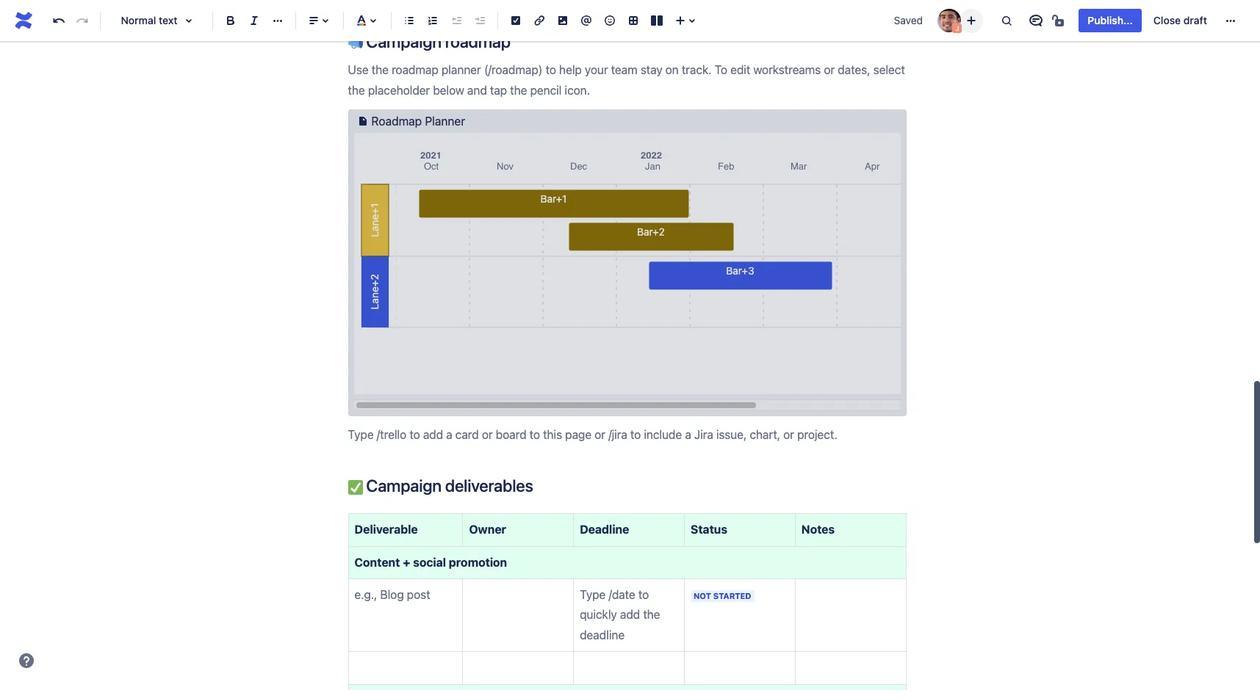 Task type: describe. For each thing, give the bounding box(es) containing it.
promotion
[[449, 556, 507, 569]]

numbered list ⌘⇧7 image
[[424, 12, 442, 29]]

campaign for roadmap
[[366, 32, 442, 51]]

outdent ⇧tab image
[[448, 12, 465, 29]]

campaign for deliverables
[[366, 476, 442, 496]]

:mega: image
[[348, 36, 363, 51]]

action item image
[[507, 12, 525, 29]]

status
[[691, 523, 728, 537]]

roadmap
[[371, 115, 422, 128]]

find and replace image
[[998, 12, 1016, 29]]

deliverable
[[355, 523, 418, 537]]

content + social promotion
[[355, 556, 507, 569]]

layouts image
[[648, 12, 666, 29]]

no restrictions image
[[1051, 12, 1069, 29]]

comment icon image
[[1028, 12, 1045, 29]]

redo ⌘⇧z image
[[73, 12, 91, 29]]

publish... button
[[1079, 9, 1142, 32]]

roadmap
[[445, 32, 511, 51]]

publish...
[[1088, 14, 1133, 26]]

content
[[355, 556, 400, 569]]

deadline
[[580, 523, 629, 537]]

emoji image
[[601, 12, 619, 29]]

deliverables
[[445, 476, 533, 496]]

draft
[[1184, 14, 1207, 26]]

social
[[413, 556, 446, 569]]

campaign deliverables
[[363, 476, 533, 496]]

mention image
[[578, 12, 595, 29]]

james peterson image
[[938, 9, 962, 32]]

close draft button
[[1145, 9, 1216, 32]]

roadmap planner image
[[354, 113, 371, 130]]

indent tab image
[[471, 12, 489, 29]]

saved
[[894, 14, 923, 26]]

:mega: image
[[348, 36, 363, 51]]

owner
[[469, 523, 506, 537]]

normal text
[[121, 14, 178, 26]]

close draft
[[1154, 14, 1207, 26]]



Task type: vqa. For each thing, say whether or not it's contained in the screenshot.
CAMPAIGN
yes



Task type: locate. For each thing, give the bounding box(es) containing it.
undo ⌘z image
[[50, 12, 68, 29]]

1 vertical spatial campaign
[[366, 476, 442, 496]]

more image
[[1222, 12, 1240, 29]]

italic ⌘i image
[[245, 12, 263, 29]]

bold ⌘b image
[[222, 12, 240, 29]]

campaign up deliverable
[[366, 476, 442, 496]]

0 vertical spatial campaign
[[366, 32, 442, 51]]

campaign roadmap
[[363, 32, 511, 51]]

:white_check_mark: image
[[348, 480, 363, 495]]

more formatting image
[[269, 12, 287, 29]]

2 campaign from the top
[[366, 476, 442, 496]]

confluence image
[[12, 9, 35, 32], [12, 9, 35, 32]]

help image
[[18, 653, 35, 670]]

not
[[694, 592, 711, 601]]

planner
[[425, 115, 465, 128]]

normal text button
[[107, 4, 207, 37]]

1 campaign from the top
[[366, 32, 442, 51]]

add image, video, or file image
[[554, 12, 572, 29]]

:white_check_mark: image
[[348, 480, 363, 495]]

campaign
[[366, 32, 442, 51], [366, 476, 442, 496]]

campaign down bullet list ⌘⇧8 icon
[[366, 32, 442, 51]]

link image
[[531, 12, 548, 29]]

not started
[[694, 592, 751, 601]]

invite to edit image
[[963, 11, 981, 29]]

normal
[[121, 14, 156, 26]]

align left image
[[305, 12, 323, 29]]

bullet list ⌘⇧8 image
[[401, 12, 418, 29]]

+
[[403, 556, 410, 569]]

roadmap planner
[[371, 115, 465, 128]]

started
[[713, 592, 751, 601]]

text
[[159, 14, 178, 26]]

close
[[1154, 14, 1181, 26]]

notes
[[802, 523, 835, 537]]

table image
[[625, 12, 642, 29]]



